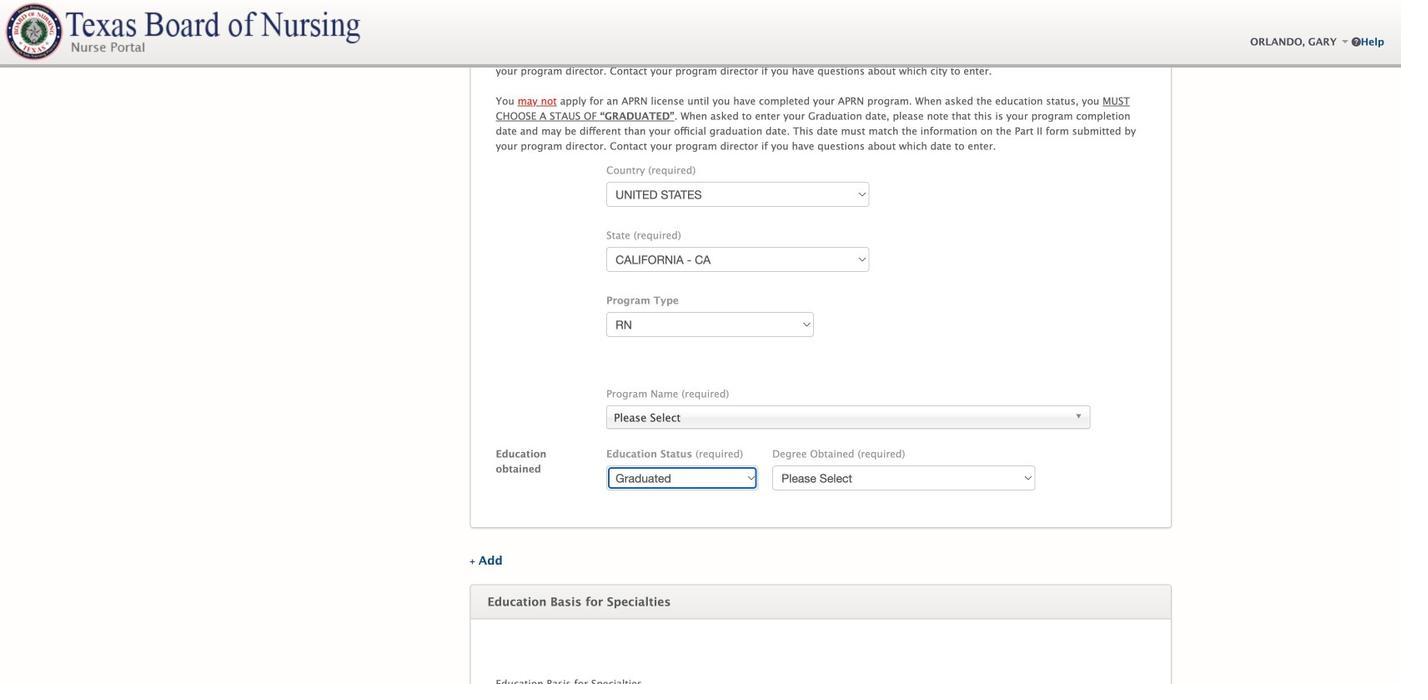 Task type: vqa. For each thing, say whether or not it's contained in the screenshot.
first ok circled image from the top
no



Task type: describe. For each thing, give the bounding box(es) containing it.
plus image
[[470, 555, 475, 570]]



Task type: locate. For each thing, give the bounding box(es) containing it.
help circled image
[[1352, 33, 1362, 50]]



